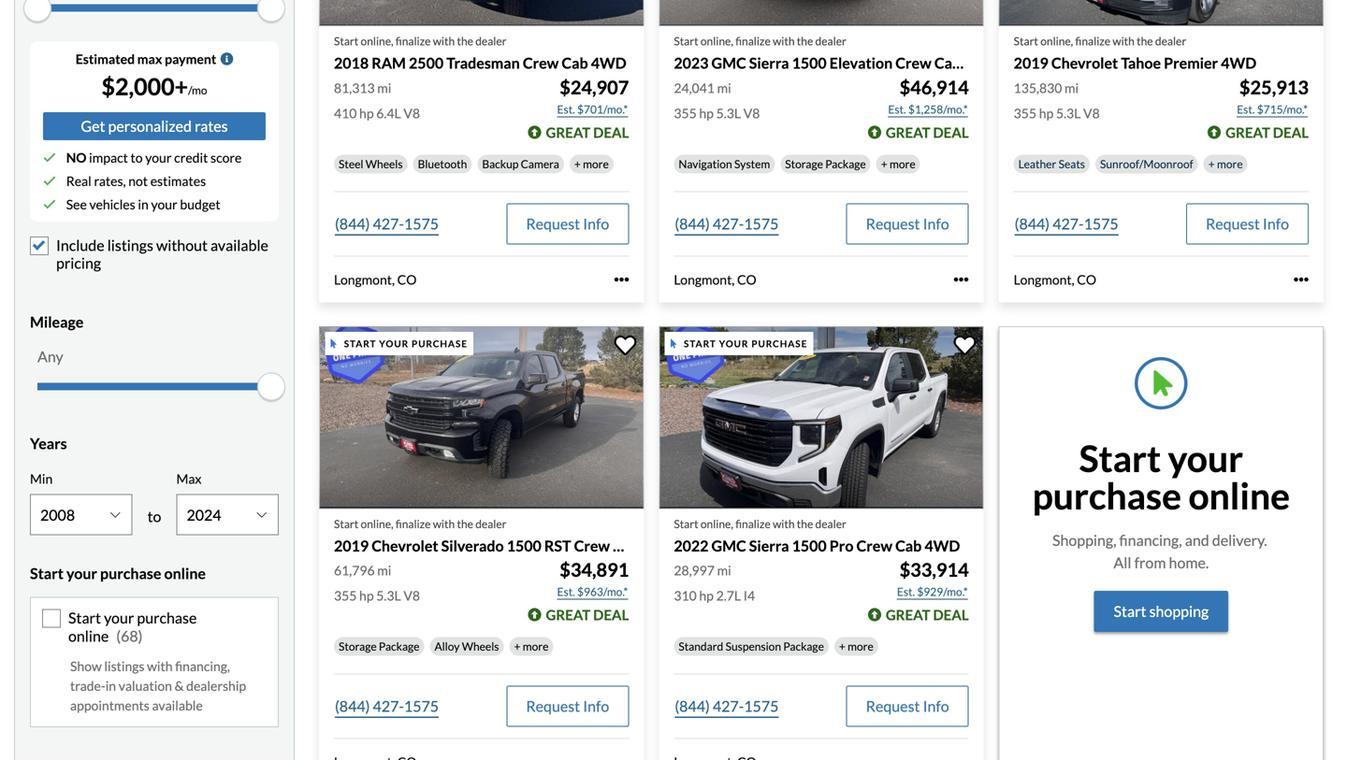 Task type: describe. For each thing, give the bounding box(es) containing it.
427- for $46,914
[[713, 215, 744, 233]]

more for $25,913
[[1217, 157, 1243, 171]]

online, for $34,891
[[361, 517, 394, 531]]

include listings without available pricing
[[56, 236, 269, 272]]

start inside start online, finalize with the dealer 2018 ram 2500 tradesman crew cab 4wd
[[334, 34, 359, 48]]

ram
[[372, 54, 406, 72]]

request for $34,891
[[526, 698, 580, 716]]

0 vertical spatial to
[[131, 150, 143, 166]]

budget
[[180, 196, 220, 212]]

(68)
[[116, 627, 143, 645]]

camera
[[521, 157, 559, 171]]

ellipsis h image for $46,914
[[954, 272, 969, 287]]

mileage
[[30, 313, 84, 331]]

(844) for $25,913
[[1015, 215, 1050, 233]]

$34,891
[[560, 559, 629, 582]]

no
[[66, 150, 87, 166]]

great for $33,914
[[886, 607, 931, 624]]

gmc for $46,914
[[712, 54, 747, 72]]

shopping, financing, and delivery. all from home.
[[1053, 532, 1271, 572]]

great deal for $34,891
[[546, 607, 629, 624]]

shopping,
[[1053, 532, 1117, 550]]

est. for $24,907
[[557, 102, 575, 116]]

elevation
[[830, 54, 893, 72]]

start inside start online, finalize with the dealer 2019 chevrolet tahoe premier 4wd
[[1014, 34, 1039, 48]]

310
[[674, 588, 697, 604]]

alloy wheels
[[435, 640, 499, 654]]

backup camera
[[482, 157, 559, 171]]

4wd for $33,914
[[925, 537, 960, 555]]

tahoe
[[1121, 54, 1161, 72]]

check image
[[43, 151, 56, 164]]

mi for $34,891
[[377, 563, 391, 579]]

get
[[81, 117, 105, 135]]

2 horizontal spatial package
[[826, 157, 866, 171]]

see
[[66, 196, 87, 212]]

$701/mo.*
[[577, 102, 628, 116]]

+ right suspension at the right bottom of the page
[[839, 640, 846, 654]]

(844) 427-1575 button for $34,891
[[334, 686, 440, 728]]

+ for $34,891
[[514, 640, 521, 654]]

check image for see vehicles in your budget
[[43, 198, 56, 211]]

$715/mo.*
[[1257, 102, 1308, 116]]

request info button for $24,907
[[507, 203, 629, 245]]

1 vertical spatial to
[[147, 508, 161, 526]]

$34,891 est. $963/mo.*
[[557, 559, 629, 599]]

deal for $33,914
[[933, 607, 969, 624]]

61,796 mi 355 hp 5.3l v8
[[334, 563, 420, 604]]

est. for $25,913
[[1237, 102, 1255, 116]]

get personalized rates
[[81, 117, 228, 135]]

start inside start online, finalize with the dealer 2019 chevrolet silverado 1500 rst crew cab 4wd
[[334, 517, 359, 531]]

2 vertical spatial start your purchase online
[[68, 609, 197, 645]]

credit
[[174, 150, 208, 166]]

mouse pointer image for $34,891
[[331, 339, 337, 349]]

$25,913 est. $715/mo.*
[[1237, 76, 1309, 116]]

black 2019 chevrolet silverado 1500 rst crew cab 4wd pickup truck four-wheel drive 8-speed automatic image
[[319, 327, 644, 509]]

4wd for $34,891
[[642, 537, 678, 555]]

est. for $34,891
[[557, 585, 575, 599]]

pro
[[830, 537, 854, 555]]

$1,258/mo.*
[[909, 102, 968, 116]]

no impact to your credit score
[[66, 150, 242, 166]]

deal for $46,914
[[933, 124, 969, 141]]

with for $24,907
[[433, 34, 455, 48]]

1500 for $34,891
[[507, 537, 542, 555]]

0 vertical spatial online
[[1189, 474, 1290, 518]]

0 horizontal spatial storage package
[[339, 640, 420, 654]]

hp for $34,891
[[359, 588, 374, 604]]

28,997
[[674, 563, 715, 579]]

427- for $34,891
[[373, 698, 404, 716]]

valuation
[[119, 678, 172, 694]]

dealership
[[186, 678, 246, 694]]

steel
[[339, 157, 364, 171]]

$33,914 est. $929/mo.*
[[897, 559, 969, 599]]

appointments
[[70, 698, 150, 714]]

rates
[[195, 117, 228, 135]]

standard
[[679, 640, 724, 654]]

2 vertical spatial online
[[68, 627, 109, 645]]

sunroof/moonroof
[[1100, 157, 1194, 171]]

1575 for $25,913
[[1084, 215, 1119, 233]]

hp for $24,907
[[359, 105, 374, 121]]

more for $34,891
[[523, 640, 549, 654]]

2023
[[674, 54, 709, 72]]

bluetooth
[[418, 157, 467, 171]]

4wd for $46,914
[[964, 54, 1000, 72]]

cab for $33,914
[[896, 537, 922, 555]]

seats
[[1059, 157, 1086, 171]]

&
[[175, 678, 184, 694]]

355 for $25,913
[[1014, 105, 1037, 121]]

est. for $33,914
[[897, 585, 915, 599]]

start inside "start online, finalize with the dealer 2022 gmc sierra 1500 pro crew cab 4wd"
[[674, 517, 699, 531]]

with for $25,913
[[1113, 34, 1135, 48]]

ellipsis h image
[[1294, 272, 1309, 287]]

start shopping
[[1114, 603, 1209, 621]]

longmont, co for $25,913
[[1014, 272, 1097, 288]]

(844) 427-1575 button for $25,913
[[1014, 203, 1120, 245]]

pricing
[[56, 254, 101, 272]]

$929/mo.*
[[917, 585, 968, 599]]

$24,907
[[560, 76, 629, 99]]

wheels for steel wheels
[[366, 157, 403, 171]]

estimated
[[76, 51, 135, 67]]

mi for $33,914
[[717, 563, 731, 579]]

standard suspension package
[[679, 640, 824, 654]]

navigation system
[[679, 157, 770, 171]]

rst
[[545, 537, 571, 555]]

great deal for $25,913
[[1226, 124, 1309, 141]]

4wd inside start online, finalize with the dealer 2018 ram 2500 tradesman crew cab 4wd
[[591, 54, 627, 72]]

steel wheels
[[339, 157, 403, 171]]

leather
[[1019, 157, 1057, 171]]

1575 for $46,914
[[744, 215, 779, 233]]

min
[[30, 471, 53, 487]]

est. $715/mo.* button
[[1236, 100, 1309, 119]]

1575 for $24,907
[[404, 215, 439, 233]]

start inside 'dropdown button'
[[30, 565, 64, 583]]

start your purchase online button
[[30, 551, 279, 598]]

great deal for $24,907
[[546, 124, 629, 141]]

with for $46,914
[[773, 34, 795, 48]]

+ more for $34,891
[[514, 640, 549, 654]]

427- for $24,907
[[373, 215, 404, 233]]

payment
[[165, 51, 216, 67]]

deal for $25,913
[[1273, 124, 1309, 141]]

great for $24,907
[[546, 124, 591, 141]]

info for $24,907
[[583, 215, 610, 233]]

request info button for $33,914
[[847, 686, 969, 728]]

trade-
[[70, 678, 105, 694]]

financing, inside shopping, financing, and delivery. all from home.
[[1120, 532, 1182, 550]]

estimated max payment
[[76, 51, 216, 67]]

request info button for $46,914
[[847, 203, 969, 245]]

i4
[[744, 588, 755, 604]]

+ more for $25,913
[[1209, 157, 1243, 171]]

1575 for $33,914
[[744, 698, 779, 716]]

0 horizontal spatial package
[[379, 640, 420, 654]]

premier
[[1164, 54, 1218, 72]]

home.
[[1169, 554, 1209, 572]]

mouse pointer image for $33,914
[[671, 339, 677, 349]]

28,997 mi 310 hp 2.7l i4
[[674, 563, 755, 604]]

(844) 427-1575 for $33,914
[[675, 698, 779, 716]]

with for $33,914
[[773, 517, 795, 531]]

2500
[[409, 54, 444, 72]]

(844) 427-1575 for $25,913
[[1015, 215, 1119, 233]]

online inside 'dropdown button'
[[164, 565, 206, 583]]

dealer for $46,914
[[816, 34, 847, 48]]

listings for with
[[104, 659, 145, 675]]

0 horizontal spatial storage
[[339, 640, 377, 654]]

81,313 mi 410 hp 6.4l v8
[[334, 80, 420, 121]]

request info for $25,913
[[1206, 215, 1290, 233]]

mi for $25,913
[[1065, 80, 1079, 96]]

start inside start online, finalize with the dealer 2023 gmc sierra 1500 elevation crew cab 4wd
[[674, 34, 699, 48]]

81,313
[[334, 80, 375, 96]]

2.7l
[[716, 588, 741, 604]]

gmc for $33,914
[[712, 537, 747, 555]]

longmont, for $24,907
[[334, 272, 395, 288]]

personalized
[[108, 117, 192, 135]]

info for $46,914
[[923, 215, 950, 233]]

est. $1,258/mo.* button
[[887, 100, 969, 119]]

1500 for $46,914
[[792, 54, 827, 72]]

cab for $34,891
[[613, 537, 640, 555]]

2022
[[674, 537, 709, 555]]

years
[[30, 434, 67, 453]]

the for $46,914
[[797, 34, 813, 48]]

(844) 427-1575 for $24,907
[[335, 215, 439, 233]]

longmont, co for $46,914
[[674, 272, 757, 288]]

/mo
[[188, 83, 207, 97]]

co for $24,907
[[397, 272, 417, 288]]

5.3l for $46,914
[[716, 105, 741, 121]]

+ for $46,914
[[881, 157, 888, 171]]

est. $701/mo.* button
[[556, 100, 629, 119]]

great for $46,914
[[886, 124, 931, 141]]

all
[[1114, 554, 1132, 572]]

dealer for $25,913
[[1156, 34, 1187, 48]]

$25,913
[[1240, 76, 1309, 99]]

$2,000+ /mo
[[101, 72, 207, 100]]

alloy
[[435, 640, 460, 654]]

include
[[56, 236, 104, 254]]



Task type: locate. For each thing, give the bounding box(es) containing it.
1 horizontal spatial start your purchase
[[684, 338, 808, 350]]

hp right 310
[[699, 588, 714, 604]]

1 vertical spatial wheels
[[462, 640, 499, 654]]

online, inside start online, finalize with the dealer 2019 chevrolet silverado 1500 rst crew cab 4wd
[[361, 517, 394, 531]]

410
[[334, 105, 357, 121]]

1 vertical spatial listings
[[104, 659, 145, 675]]

0 vertical spatial in
[[138, 196, 149, 212]]

5.3l inside 61,796 mi 355 hp 5.3l v8
[[376, 588, 401, 604]]

355 inside '24,041 mi 355 hp 5.3l v8'
[[674, 105, 697, 121]]

cab for $46,914
[[935, 54, 961, 72]]

1 longmont, from the left
[[334, 272, 395, 288]]

1 horizontal spatial in
[[138, 196, 149, 212]]

1500 inside start online, finalize with the dealer 2023 gmc sierra 1500 elevation crew cab 4wd
[[792, 54, 827, 72]]

request for $25,913
[[1206, 215, 1260, 233]]

mi up 2.7l
[[717, 563, 731, 579]]

the inside start online, finalize with the dealer 2023 gmc sierra 1500 elevation crew cab 4wd
[[797, 34, 813, 48]]

2019 for $34,891
[[334, 537, 369, 555]]

1 check image from the top
[[43, 175, 56, 188]]

finalize for $24,907
[[396, 34, 431, 48]]

request for $24,907
[[526, 215, 580, 233]]

hp down 135,830
[[1039, 105, 1054, 121]]

3 longmont, from the left
[[1014, 272, 1075, 288]]

start online, finalize with the dealer 2022 gmc sierra 1500 pro crew cab 4wd
[[674, 517, 960, 555]]

sierra up i4
[[749, 537, 789, 555]]

request info button for $34,891
[[507, 686, 629, 728]]

1 horizontal spatial financing,
[[1120, 532, 1182, 550]]

0 vertical spatial 2019
[[1014, 54, 1049, 72]]

1 gmc from the top
[[712, 54, 747, 72]]

427- for $33,914
[[713, 698, 744, 716]]

finalize up 61,796 mi 355 hp 5.3l v8
[[396, 517, 431, 531]]

crew inside "start online, finalize with the dealer 2022 gmc sierra 1500 pro crew cab 4wd"
[[857, 537, 893, 555]]

1575 down seats
[[1084, 215, 1119, 233]]

(844) for $24,907
[[335, 215, 370, 233]]

available inside the include listings without available pricing
[[211, 236, 269, 254]]

4wd up '$33,914'
[[925, 537, 960, 555]]

cab inside start online, finalize with the dealer 2018 ram 2500 tradesman crew cab 4wd
[[562, 54, 588, 72]]

great deal down est. $715/mo.* button
[[1226, 124, 1309, 141]]

request info for $33,914
[[866, 698, 950, 716]]

co
[[397, 272, 417, 288], [737, 272, 757, 288], [1077, 272, 1097, 288]]

great deal down est. $701/mo.* button
[[546, 124, 629, 141]]

ellipsis h image
[[614, 272, 629, 287], [954, 272, 969, 287]]

with inside start online, finalize with the dealer 2019 chevrolet silverado 1500 rst crew cab 4wd
[[433, 517, 455, 531]]

(844) 427-1575 button for $24,907
[[334, 203, 440, 245]]

hp for $25,913
[[1039, 105, 1054, 121]]

mileage button
[[30, 299, 279, 346]]

1 horizontal spatial longmont,
[[674, 272, 735, 288]]

1 vertical spatial in
[[105, 678, 116, 694]]

5.3l inside 135,830 mi 355 hp 5.3l v8
[[1056, 105, 1081, 121]]

dealer down summit white 2023 gmc sierra 1500 elevation crew cab 4wd pickup truck four-wheel drive automatic image at the top of the page
[[816, 34, 847, 48]]

crew for $46,914
[[896, 54, 932, 72]]

sierra up '24,041 mi 355 hp 5.3l v8'
[[749, 54, 789, 72]]

1500 inside start online, finalize with the dealer 2019 chevrolet silverado 1500 rst crew cab 4wd
[[507, 537, 542, 555]]

4wd up $24,907
[[591, 54, 627, 72]]

gmc inside start online, finalize with the dealer 2023 gmc sierra 1500 elevation crew cab 4wd
[[712, 54, 747, 72]]

dealer down shadow gray metallic 2019 chevrolet tahoe premier 4wd suv / crossover four-wheel drive 6-speed automatic overdrive image
[[1156, 34, 1187, 48]]

0 vertical spatial listings
[[107, 236, 153, 254]]

mi for $46,914
[[717, 80, 731, 96]]

finalize for $25,913
[[1076, 34, 1111, 48]]

great for $25,913
[[1226, 124, 1271, 141]]

check image left see
[[43, 198, 56, 211]]

mi inside 61,796 mi 355 hp 5.3l v8
[[377, 563, 391, 579]]

purchase inside start your purchase online 'dropdown button'
[[100, 565, 161, 583]]

in down not
[[138, 196, 149, 212]]

check image
[[43, 175, 56, 188], [43, 198, 56, 211]]

1 horizontal spatial storage package
[[785, 157, 866, 171]]

dealer inside start online, finalize with the dealer 2018 ram 2500 tradesman crew cab 4wd
[[476, 34, 507, 48]]

listings down see vehicles in your budget
[[107, 236, 153, 254]]

dealer up 'tradesman'
[[476, 34, 507, 48]]

great down est. $1,258/mo.* button
[[886, 124, 931, 141]]

finalize for $33,914
[[736, 517, 771, 531]]

mi down ram
[[377, 80, 391, 96]]

listings up the valuation
[[104, 659, 145, 675]]

the for $34,891
[[457, 517, 473, 531]]

0 horizontal spatial online
[[68, 627, 109, 645]]

4wd up $46,914
[[964, 54, 1000, 72]]

2 mouse pointer image from the left
[[671, 339, 677, 349]]

the for $24,907
[[457, 34, 473, 48]]

real rates, not estimates
[[66, 173, 206, 189]]

2 sierra from the top
[[749, 537, 789, 555]]

chevrolet for $34,891
[[372, 537, 438, 555]]

chevrolet up 135,830 mi 355 hp 5.3l v8
[[1052, 54, 1118, 72]]

1 horizontal spatial online
[[164, 565, 206, 583]]

$46,914 est. $1,258/mo.*
[[888, 76, 969, 116]]

gmc right 2023
[[712, 54, 747, 72]]

finalize up 135,830 mi 355 hp 5.3l v8
[[1076, 34, 1111, 48]]

finalize
[[396, 34, 431, 48], [736, 34, 771, 48], [1076, 34, 1111, 48], [396, 517, 431, 531], [736, 517, 771, 531]]

v8 inside 135,830 mi 355 hp 5.3l v8
[[1084, 105, 1100, 121]]

available down budget
[[211, 236, 269, 254]]

61,796
[[334, 563, 375, 579]]

est. inside $33,914 est. $929/mo.*
[[897, 585, 915, 599]]

finalize inside "start online, finalize with the dealer 2022 gmc sierra 1500 pro crew cab 4wd"
[[736, 517, 771, 531]]

in up appointments
[[105, 678, 116, 694]]

hp for $33,914
[[699, 588, 714, 604]]

estimates
[[150, 173, 206, 189]]

est. left $1,258/mo.*
[[888, 102, 906, 116]]

0 vertical spatial available
[[211, 236, 269, 254]]

(844) 427-1575 down alloy
[[335, 698, 439, 716]]

1575 for $34,891
[[404, 698, 439, 716]]

summit white 2023 gmc sierra 1500 elevation crew cab 4wd pickup truck four-wheel drive automatic image
[[659, 0, 984, 26]]

4wd inside "start online, finalize with the dealer 2022 gmc sierra 1500 pro crew cab 4wd"
[[925, 537, 960, 555]]

1575 down system
[[744, 215, 779, 233]]

co for $25,913
[[1077, 272, 1097, 288]]

hp down 24,041
[[699, 105, 714, 121]]

1575 down 'bluetooth'
[[404, 215, 439, 233]]

cab up $24,907
[[562, 54, 588, 72]]

online, up 2022
[[701, 517, 734, 531]]

storage package down 61,796 mi 355 hp 5.3l v8
[[339, 640, 420, 654]]

request info for $24,907
[[526, 215, 610, 233]]

crew up "$34,891" on the bottom of the page
[[574, 537, 610, 555]]

v8 inside 81,313 mi 410 hp 6.4l v8
[[404, 105, 420, 121]]

available down "&"
[[152, 698, 203, 714]]

2 horizontal spatial 5.3l
[[1056, 105, 1081, 121]]

start shopping button
[[1094, 592, 1229, 633]]

2 longmont, from the left
[[674, 272, 735, 288]]

delivery.
[[1213, 532, 1268, 550]]

online, for $33,914
[[701, 517, 734, 531]]

online, inside start online, finalize with the dealer 2018 ram 2500 tradesman crew cab 4wd
[[361, 34, 394, 48]]

1 horizontal spatial package
[[784, 640, 824, 654]]

get personalized rates button
[[43, 112, 266, 140]]

(844) for $34,891
[[335, 698, 370, 716]]

hp inside 28,997 mi 310 hp 2.7l i4
[[699, 588, 714, 604]]

+ right "camera"
[[574, 157, 581, 171]]

4wd up 28,997
[[642, 537, 678, 555]]

finalize inside start online, finalize with the dealer 2019 chevrolet tahoe premier 4wd
[[1076, 34, 1111, 48]]

0 vertical spatial check image
[[43, 175, 56, 188]]

financing, up from at the right bottom of the page
[[1120, 532, 1182, 550]]

crew inside start online, finalize with the dealer 2019 chevrolet silverado 1500 rst crew cab 4wd
[[574, 537, 610, 555]]

355 down 135,830
[[1014, 105, 1037, 121]]

2019 up 135,830
[[1014, 54, 1049, 72]]

request info
[[526, 215, 610, 233], [866, 215, 950, 233], [1206, 215, 1290, 233], [526, 698, 610, 716], [866, 698, 950, 716]]

1500 down summit white 2023 gmc sierra 1500 elevation crew cab 4wd pickup truck four-wheel drive automatic image at the top of the page
[[792, 54, 827, 72]]

dealer inside start online, finalize with the dealer 2019 chevrolet tahoe premier 4wd
[[1156, 34, 1187, 48]]

hp down 61,796
[[359, 588, 374, 604]]

cab inside start online, finalize with the dealer 2023 gmc sierra 1500 elevation crew cab 4wd
[[935, 54, 961, 72]]

1 horizontal spatial mouse pointer image
[[671, 339, 677, 349]]

start your purchase online up (68)
[[30, 565, 206, 583]]

great down est. $715/mo.* button
[[1226, 124, 1271, 141]]

info
[[583, 215, 610, 233], [923, 215, 950, 233], [1263, 215, 1290, 233], [583, 698, 610, 716], [923, 698, 950, 716]]

ellipsis h image for $24,907
[[614, 272, 629, 287]]

longmont, co for $24,907
[[334, 272, 417, 288]]

crew for $34,891
[[574, 537, 610, 555]]

finalize up 2500
[[396, 34, 431, 48]]

1 horizontal spatial 5.3l
[[716, 105, 741, 121]]

2 gmc from the top
[[712, 537, 747, 555]]

great down est. $701/mo.* button
[[546, 124, 591, 141]]

0 vertical spatial chevrolet
[[1052, 54, 1118, 72]]

shopping
[[1150, 603, 1209, 621]]

finalize inside start online, finalize with the dealer 2018 ram 2500 tradesman crew cab 4wd
[[396, 34, 431, 48]]

3 longmont, co from the left
[[1014, 272, 1097, 288]]

1 horizontal spatial ellipsis h image
[[954, 272, 969, 287]]

mi inside 135,830 mi 355 hp 5.3l v8
[[1065, 80, 1079, 96]]

sierra inside "start online, finalize with the dealer 2022 gmc sierra 1500 pro crew cab 4wd"
[[749, 537, 789, 555]]

see vehicles in your budget
[[66, 196, 220, 212]]

1 vertical spatial chevrolet
[[372, 537, 438, 555]]

(844) 427-1575 down standard suspension package
[[675, 698, 779, 716]]

your
[[145, 150, 172, 166], [151, 196, 178, 212], [379, 338, 409, 350], [719, 338, 749, 350], [1168, 437, 1244, 481], [66, 565, 97, 583], [104, 609, 134, 628]]

0 horizontal spatial in
[[105, 678, 116, 694]]

sierra inside start online, finalize with the dealer 2023 gmc sierra 1500 elevation crew cab 4wd
[[749, 54, 789, 72]]

mi inside 81,313 mi 410 hp 6.4l v8
[[377, 80, 391, 96]]

0 horizontal spatial 355
[[334, 588, 357, 604]]

rates,
[[94, 173, 126, 189]]

more for $46,914
[[890, 157, 916, 171]]

est. down $24,907
[[557, 102, 575, 116]]

mi inside '24,041 mi 355 hp 5.3l v8'
[[717, 80, 731, 96]]

hp inside '24,041 mi 355 hp 5.3l v8'
[[699, 105, 714, 121]]

start your purchase online down start your purchase online 'dropdown button'
[[68, 609, 197, 645]]

start your purchase for $34,891
[[344, 338, 468, 350]]

chevrolet up 61,796 mi 355 hp 5.3l v8
[[372, 537, 438, 555]]

0 horizontal spatial longmont, co
[[334, 272, 417, 288]]

chevrolet
[[1052, 54, 1118, 72], [372, 537, 438, 555]]

0 vertical spatial wheels
[[366, 157, 403, 171]]

online, up 61,796
[[361, 517, 394, 531]]

storage package right system
[[785, 157, 866, 171]]

hp for $46,914
[[699, 105, 714, 121]]

(844) 427-1575 down seats
[[1015, 215, 1119, 233]]

check image for real rates, not estimates
[[43, 175, 56, 188]]

great
[[546, 124, 591, 141], [886, 124, 931, 141], [1226, 124, 1271, 141], [546, 607, 591, 624], [886, 607, 931, 624]]

(844) 427-1575 button
[[334, 203, 440, 245], [674, 203, 780, 245], [1014, 203, 1120, 245], [334, 686, 440, 728], [674, 686, 780, 728]]

system
[[735, 157, 770, 171]]

hp inside 135,830 mi 355 hp 5.3l v8
[[1039, 105, 1054, 121]]

dealer
[[476, 34, 507, 48], [816, 34, 847, 48], [1156, 34, 1187, 48], [476, 517, 507, 531], [816, 517, 847, 531]]

dealer inside start online, finalize with the dealer 2023 gmc sierra 1500 elevation crew cab 4wd
[[816, 34, 847, 48]]

gmc inside "start online, finalize with the dealer 2022 gmc sierra 1500 pro crew cab 4wd"
[[712, 537, 747, 555]]

1 vertical spatial start your purchase online
[[30, 565, 206, 583]]

(844) 427-1575 button down navigation system
[[674, 203, 780, 245]]

1 vertical spatial storage package
[[339, 640, 420, 654]]

finalize up 28,997 mi 310 hp 2.7l i4
[[736, 517, 771, 531]]

online, inside "start online, finalize with the dealer 2022 gmc sierra 1500 pro crew cab 4wd"
[[701, 517, 734, 531]]

1 horizontal spatial chevrolet
[[1052, 54, 1118, 72]]

more
[[583, 157, 609, 171], [890, 157, 916, 171], [1217, 157, 1243, 171], [523, 640, 549, 654], [848, 640, 874, 654]]

silverado
[[441, 537, 504, 555]]

the inside start online, finalize with the dealer 2019 chevrolet silverado 1500 rst crew cab 4wd
[[457, 517, 473, 531]]

deal down $1,258/mo.*
[[933, 124, 969, 141]]

online, inside start online, finalize with the dealer 2019 chevrolet tahoe premier 4wd
[[1041, 34, 1074, 48]]

1 vertical spatial sierra
[[749, 537, 789, 555]]

est. for $46,914
[[888, 102, 906, 116]]

4wd inside start online, finalize with the dealer 2019 chevrolet tahoe premier 4wd
[[1221, 54, 1257, 72]]

0 horizontal spatial to
[[131, 150, 143, 166]]

2 co from the left
[[737, 272, 757, 288]]

without
[[156, 236, 208, 254]]

mi right 135,830
[[1065, 80, 1079, 96]]

0 horizontal spatial longmont,
[[334, 272, 395, 288]]

great deal down est. $929/mo.* button
[[886, 607, 969, 624]]

est. inside $25,913 est. $715/mo.*
[[1237, 102, 1255, 116]]

your inside 'dropdown button'
[[66, 565, 97, 583]]

dealer up pro
[[816, 517, 847, 531]]

1 co from the left
[[397, 272, 417, 288]]

max
[[176, 471, 202, 487]]

$24,907 est. $701/mo.*
[[557, 76, 629, 116]]

6.4l
[[376, 105, 401, 121]]

hp right 410
[[359, 105, 374, 121]]

finalize for $46,914
[[736, 34, 771, 48]]

request info for $46,914
[[866, 215, 950, 233]]

great deal for $46,914
[[886, 124, 969, 141]]

the inside start online, finalize with the dealer 2018 ram 2500 tradesman crew cab 4wd
[[457, 34, 473, 48]]

355 inside 135,830 mi 355 hp 5.3l v8
[[1014, 105, 1037, 121]]

2019 inside start online, finalize with the dealer 2019 chevrolet silverado 1500 rst crew cab 4wd
[[334, 537, 369, 555]]

the inside start online, finalize with the dealer 2019 chevrolet tahoe premier 4wd
[[1137, 34, 1153, 48]]

(844) 427-1575 for $34,891
[[335, 698, 439, 716]]

427- for $25,913
[[1053, 215, 1084, 233]]

the inside "start online, finalize with the dealer 2022 gmc sierra 1500 pro crew cab 4wd"
[[797, 517, 813, 531]]

0 horizontal spatial wheels
[[366, 157, 403, 171]]

1 horizontal spatial to
[[147, 508, 161, 526]]

info circle image
[[220, 53, 233, 66]]

24,041
[[674, 80, 715, 96]]

online,
[[361, 34, 394, 48], [701, 34, 734, 48], [1041, 34, 1074, 48], [361, 517, 394, 531], [701, 517, 734, 531]]

with inside start online, finalize with the dealer 2019 chevrolet tahoe premier 4wd
[[1113, 34, 1135, 48]]

in inside show listings with financing, trade-in valuation & dealership appointments available
[[105, 678, 116, 694]]

4wd inside start online, finalize with the dealer 2019 chevrolet silverado 1500 rst crew cab 4wd
[[642, 537, 678, 555]]

great for $34,891
[[546, 607, 591, 624]]

(844) 427-1575 button for $46,914
[[674, 203, 780, 245]]

5.3l for $25,913
[[1056, 105, 1081, 121]]

1 vertical spatial check image
[[43, 198, 56, 211]]

5.3l for $34,891
[[376, 588, 401, 604]]

(844) 427-1575 button down standard suspension package
[[674, 686, 780, 728]]

1 horizontal spatial 355
[[674, 105, 697, 121]]

355 inside 61,796 mi 355 hp 5.3l v8
[[334, 588, 357, 604]]

est. down '$33,914'
[[897, 585, 915, 599]]

0 horizontal spatial 5.3l
[[376, 588, 401, 604]]

navigation
[[679, 157, 732, 171]]

dealer inside start online, finalize with the dealer 2019 chevrolet silverado 1500 rst crew cab 4wd
[[476, 517, 507, 531]]

0 horizontal spatial financing,
[[175, 659, 230, 675]]

1 mouse pointer image from the left
[[331, 339, 337, 349]]

$963/mo.*
[[577, 585, 628, 599]]

cab inside start online, finalize with the dealer 2019 chevrolet silverado 1500 rst crew cab 4wd
[[613, 537, 640, 555]]

cab up "$34,891" on the bottom of the page
[[613, 537, 640, 555]]

real
[[66, 173, 91, 189]]

2 start your purchase from the left
[[684, 338, 808, 350]]

0 horizontal spatial available
[[152, 698, 203, 714]]

crew up $46,914
[[896, 54, 932, 72]]

bright white clearcoat 2018 ram 2500 tradesman crew cab 4wd pickup truck four-wheel drive 6-speed automatic image
[[319, 0, 644, 26]]

check image down check icon
[[43, 175, 56, 188]]

v8 for $25,913
[[1084, 105, 1100, 121]]

impact
[[89, 150, 128, 166]]

(844) 427-1575 for $46,914
[[675, 215, 779, 233]]

+ right alloy wheels
[[514, 640, 521, 654]]

longmont,
[[334, 272, 395, 288], [674, 272, 735, 288], [1014, 272, 1075, 288]]

2018
[[334, 54, 369, 72]]

cab up '$33,914'
[[896, 537, 922, 555]]

deal down $701/mo.*
[[593, 124, 629, 141]]

start your purchase online inside 'dropdown button'
[[30, 565, 206, 583]]

with inside start online, finalize with the dealer 2018 ram 2500 tradesman crew cab 4wd
[[433, 34, 455, 48]]

1 horizontal spatial longmont, co
[[674, 272, 757, 288]]

online, for $46,914
[[701, 34, 734, 48]]

0 vertical spatial storage
[[785, 157, 823, 171]]

wheels for alloy wheels
[[462, 640, 499, 654]]

1575 down suspension at the right bottom of the page
[[744, 698, 779, 716]]

1575
[[404, 215, 439, 233], [744, 215, 779, 233], [1084, 215, 1119, 233], [404, 698, 439, 716], [744, 698, 779, 716]]

crew inside start online, finalize with the dealer 2023 gmc sierra 1500 elevation crew cab 4wd
[[896, 54, 932, 72]]

1 horizontal spatial 2019
[[1014, 54, 1049, 72]]

+ more for $46,914
[[881, 157, 916, 171]]

355 down 61,796
[[334, 588, 357, 604]]

storage right system
[[785, 157, 823, 171]]

leather seats
[[1019, 157, 1086, 171]]

1 vertical spatial available
[[152, 698, 203, 714]]

0 horizontal spatial ellipsis h image
[[614, 272, 629, 287]]

5.3l
[[716, 105, 741, 121], [1056, 105, 1081, 121], [376, 588, 401, 604]]

2 horizontal spatial longmont,
[[1014, 272, 1075, 288]]

package
[[826, 157, 866, 171], [379, 640, 420, 654], [784, 640, 824, 654]]

with inside show listings with financing, trade-in valuation & dealership appointments available
[[147, 659, 173, 675]]

crew for $33,914
[[857, 537, 893, 555]]

v8 inside 61,796 mi 355 hp 5.3l v8
[[404, 588, 420, 604]]

0 horizontal spatial co
[[397, 272, 417, 288]]

online
[[1189, 474, 1290, 518], [164, 565, 206, 583], [68, 627, 109, 645]]

gmc
[[712, 54, 747, 72], [712, 537, 747, 555]]

with inside start online, finalize with the dealer 2023 gmc sierra 1500 elevation crew cab 4wd
[[773, 34, 795, 48]]

finalize up '24,041 mi 355 hp 5.3l v8'
[[736, 34, 771, 48]]

crew
[[523, 54, 559, 72], [896, 54, 932, 72], [574, 537, 610, 555], [857, 537, 893, 555]]

1 vertical spatial online
[[164, 565, 206, 583]]

dealer for $34,891
[[476, 517, 507, 531]]

1 horizontal spatial storage
[[785, 157, 823, 171]]

finalize inside start online, finalize with the dealer 2023 gmc sierra 1500 elevation crew cab 4wd
[[736, 34, 771, 48]]

+ right sunroof/moonroof
[[1209, 157, 1215, 171]]

hp inside 81,313 mi 410 hp 6.4l v8
[[359, 105, 374, 121]]

backup
[[482, 157, 519, 171]]

135,830 mi 355 hp 5.3l v8
[[1014, 80, 1100, 121]]

online, inside start online, finalize with the dealer 2023 gmc sierra 1500 elevation crew cab 4wd
[[701, 34, 734, 48]]

any
[[37, 347, 63, 366]]

mi right 24,041
[[717, 80, 731, 96]]

0 horizontal spatial start your purchase
[[344, 338, 468, 350]]

0 vertical spatial sierra
[[749, 54, 789, 72]]

5.3l inside '24,041 mi 355 hp 5.3l v8'
[[716, 105, 741, 121]]

finalize inside start online, finalize with the dealer 2019 chevrolet silverado 1500 rst crew cab 4wd
[[396, 517, 431, 531]]

est. inside $46,914 est. $1,258/mo.*
[[888, 102, 906, 116]]

vehicles
[[89, 196, 135, 212]]

and
[[1185, 532, 1210, 550]]

2 longmont, co from the left
[[674, 272, 757, 288]]

2 ellipsis h image from the left
[[954, 272, 969, 287]]

24,041 mi 355 hp 5.3l v8
[[674, 80, 760, 121]]

1 vertical spatial gmc
[[712, 537, 747, 555]]

1 longmont, co from the left
[[334, 272, 417, 288]]

355 for $46,914
[[674, 105, 697, 121]]

info for $25,913
[[1263, 215, 1290, 233]]

wheels right steel
[[366, 157, 403, 171]]

2 horizontal spatial online
[[1189, 474, 1290, 518]]

deal for $34,891
[[593, 607, 629, 624]]

years button
[[30, 420, 279, 467]]

+ for $25,913
[[1209, 157, 1215, 171]]

cab inside "start online, finalize with the dealer 2022 gmc sierra 1500 pro crew cab 4wd"
[[896, 537, 922, 555]]

crew inside start online, finalize with the dealer 2018 ram 2500 tradesman crew cab 4wd
[[523, 54, 559, 72]]

1 horizontal spatial wheels
[[462, 640, 499, 654]]

est. inside $34,891 est. $963/mo.*
[[557, 585, 575, 599]]

to up start your purchase online 'dropdown button'
[[147, 508, 161, 526]]

2019 inside start online, finalize with the dealer 2019 chevrolet tahoe premier 4wd
[[1014, 54, 1049, 72]]

2019 up 61,796
[[334, 537, 369, 555]]

0 horizontal spatial 2019
[[334, 537, 369, 555]]

chevrolet inside start online, finalize with the dealer 2019 chevrolet tahoe premier 4wd
[[1052, 54, 1118, 72]]

est. $963/mo.* button
[[556, 583, 629, 602]]

with inside "start online, finalize with the dealer 2022 gmc sierra 1500 pro crew cab 4wd"
[[773, 517, 795, 531]]

chevrolet for $25,913
[[1052, 54, 1118, 72]]

135,830
[[1014, 80, 1062, 96]]

(844) 427-1575 down "steel wheels"
[[335, 215, 439, 233]]

v8 inside '24,041 mi 355 hp 5.3l v8'
[[744, 105, 760, 121]]

1500 for $33,914
[[792, 537, 827, 555]]

1 vertical spatial 2019
[[334, 537, 369, 555]]

mouse pointer image
[[331, 339, 337, 349], [671, 339, 677, 349]]

hp inside 61,796 mi 355 hp 5.3l v8
[[359, 588, 374, 604]]

0 horizontal spatial mouse pointer image
[[331, 339, 337, 349]]

chevrolet inside start online, finalize with the dealer 2019 chevrolet silverado 1500 rst crew cab 4wd
[[372, 537, 438, 555]]

mi inside 28,997 mi 310 hp 2.7l i4
[[717, 563, 731, 579]]

1500
[[792, 54, 827, 72], [507, 537, 542, 555], [792, 537, 827, 555]]

1 horizontal spatial co
[[737, 272, 757, 288]]

info for $34,891
[[583, 698, 610, 716]]

deal down $963/mo.*
[[593, 607, 629, 624]]

start your purchase for $33,914
[[684, 338, 808, 350]]

financing, inside show listings with financing, trade-in valuation & dealership appointments available
[[175, 659, 230, 675]]

co for $46,914
[[737, 272, 757, 288]]

max
[[137, 51, 162, 67]]

request for $33,914
[[866, 698, 920, 716]]

(844) 427-1575 button down alloy
[[334, 686, 440, 728]]

(844) 427-1575 button for $33,914
[[674, 686, 780, 728]]

1 ellipsis h image from the left
[[614, 272, 629, 287]]

storage down 61,796 mi 355 hp 5.3l v8
[[339, 640, 377, 654]]

dealer inside "start online, finalize with the dealer 2022 gmc sierra 1500 pro crew cab 4wd"
[[816, 517, 847, 531]]

2019 for $25,913
[[1014, 54, 1049, 72]]

est. inside $24,907 est. $701/mo.*
[[557, 102, 575, 116]]

355 down 24,041
[[674, 105, 697, 121]]

2 horizontal spatial co
[[1077, 272, 1097, 288]]

start your purchase
[[344, 338, 468, 350], [684, 338, 808, 350]]

1500 inside "start online, finalize with the dealer 2022 gmc sierra 1500 pro crew cab 4wd"
[[792, 537, 827, 555]]

great deal for $33,914
[[886, 607, 969, 624]]

with
[[433, 34, 455, 48], [773, 34, 795, 48], [1113, 34, 1135, 48], [433, 517, 455, 531], [773, 517, 795, 531], [147, 659, 173, 675]]

great down est. $963/mo.* button
[[546, 607, 591, 624]]

request for $46,914
[[866, 215, 920, 233]]

great down est. $929/mo.* button
[[886, 607, 931, 624]]

suspension
[[726, 640, 781, 654]]

crew right 'tradesman'
[[523, 54, 559, 72]]

to
[[131, 150, 143, 166], [147, 508, 161, 526]]

1 start your purchase from the left
[[344, 338, 468, 350]]

listings inside the include listings without available pricing
[[107, 236, 153, 254]]

listings inside show listings with financing, trade-in valuation & dealership appointments available
[[104, 659, 145, 675]]

est. down "$34,891" on the bottom of the page
[[557, 585, 575, 599]]

2 horizontal spatial 355
[[1014, 105, 1037, 121]]

dealer up silverado
[[476, 517, 507, 531]]

sierra for $33,914
[[749, 537, 789, 555]]

start online, finalize with the dealer 2019 chevrolet tahoe premier 4wd
[[1014, 34, 1257, 72]]

wheels
[[366, 157, 403, 171], [462, 640, 499, 654]]

listings for without
[[107, 236, 153, 254]]

the
[[457, 34, 473, 48], [797, 34, 813, 48], [1137, 34, 1153, 48], [457, 517, 473, 531], [797, 517, 813, 531]]

package right suspension at the right bottom of the page
[[784, 640, 824, 654]]

3 co from the left
[[1077, 272, 1097, 288]]

355 for $34,891
[[334, 588, 357, 604]]

gmc right 2022
[[712, 537, 747, 555]]

mi right 61,796
[[377, 563, 391, 579]]

1 vertical spatial financing,
[[175, 659, 230, 675]]

0 vertical spatial financing,
[[1120, 532, 1182, 550]]

0 horizontal spatial chevrolet
[[372, 537, 438, 555]]

score
[[211, 150, 242, 166]]

financing, up dealership
[[175, 659, 230, 675]]

crew right pro
[[857, 537, 893, 555]]

start inside button
[[1114, 603, 1147, 621]]

1 vertical spatial storage
[[339, 640, 377, 654]]

wheels right alloy
[[462, 640, 499, 654]]

4wd inside start online, finalize with the dealer 2023 gmc sierra 1500 elevation crew cab 4wd
[[964, 54, 1000, 72]]

1 horizontal spatial available
[[211, 236, 269, 254]]

0 vertical spatial start your purchase online
[[1033, 437, 1290, 518]]

request
[[526, 215, 580, 233], [866, 215, 920, 233], [1206, 215, 1260, 233], [526, 698, 580, 716], [866, 698, 920, 716]]

summit white 2022 gmc sierra 1500 pro crew cab 4wd pickup truck four-wheel drive 8-speed automatic image
[[659, 327, 984, 509]]

1 sierra from the top
[[749, 54, 789, 72]]

(844) 427-1575 button down seats
[[1014, 203, 1120, 245]]

1575 down alloy
[[404, 698, 439, 716]]

0 vertical spatial storage package
[[785, 157, 866, 171]]

mi for $24,907
[[377, 80, 391, 96]]

$46,914
[[900, 76, 969, 99]]

online, up ram
[[361, 34, 394, 48]]

sierra for $46,914
[[749, 54, 789, 72]]

0 vertical spatial gmc
[[712, 54, 747, 72]]

shadow gray metallic 2019 chevrolet tahoe premier 4wd suv / crossover four-wheel drive 6-speed automatic overdrive image
[[999, 0, 1324, 26]]

2 check image from the top
[[43, 198, 56, 211]]

available inside show listings with financing, trade-in valuation & dealership appointments available
[[152, 698, 203, 714]]

2 horizontal spatial longmont, co
[[1014, 272, 1097, 288]]

deal
[[593, 124, 629, 141], [933, 124, 969, 141], [1273, 124, 1309, 141], [593, 607, 629, 624], [933, 607, 969, 624]]

great deal down est. $963/mo.* button
[[546, 607, 629, 624]]

4wd up the $25,913
[[1221, 54, 1257, 72]]



Task type: vqa. For each thing, say whether or not it's contained in the screenshot.
View Vehicle Photo 5
no



